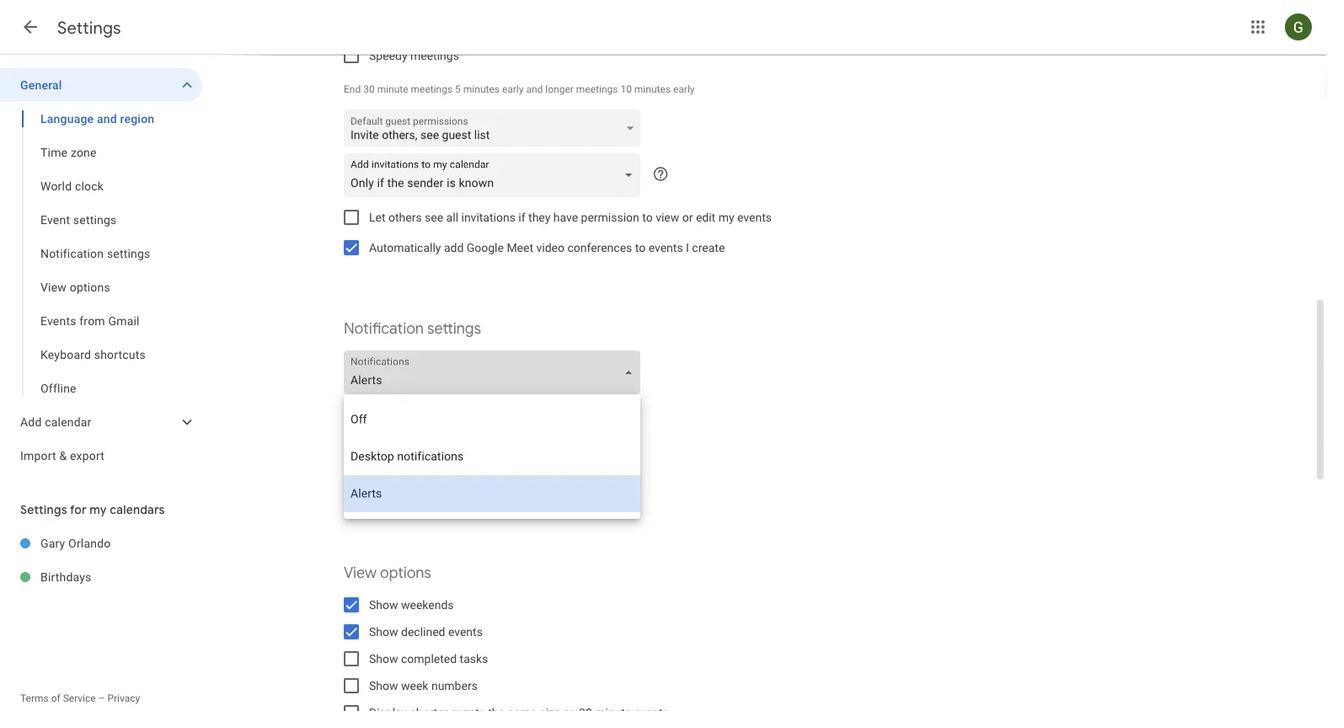 Task type: describe. For each thing, give the bounding box(es) containing it.
gary orlando
[[40, 536, 111, 550]]

"yes"
[[550, 485, 576, 499]]

show completed tasks
[[369, 652, 488, 666]]

1 horizontal spatial view options
[[344, 563, 431, 583]]

1 minutes from the left
[[463, 83, 500, 95]]

invite others, see guest list button
[[344, 110, 640, 151]]

1 horizontal spatial events
[[649, 241, 683, 254]]

0 vertical spatial i
[[686, 241, 689, 254]]

from
[[79, 314, 105, 328]]

group containing language and region
[[0, 102, 202, 405]]

numbers
[[431, 679, 478, 693]]

let others see all invitations if they have permission to view or edit my events
[[369, 210, 772, 224]]

general tree item
[[0, 68, 202, 102]]

invite
[[351, 128, 379, 142]]

edit
[[696, 210, 716, 224]]

conferences
[[568, 241, 632, 254]]

others,
[[382, 128, 418, 142]]

completed
[[401, 652, 457, 666]]

notification
[[394, 458, 453, 472]]

0 horizontal spatial or
[[579, 485, 590, 499]]

0 vertical spatial events
[[737, 210, 772, 224]]

others
[[388, 210, 422, 224]]

1 horizontal spatial guest
[[442, 128, 471, 142]]

invitations
[[461, 210, 516, 224]]

shortcuts
[[94, 348, 146, 362]]

settings for my calendars tree
[[0, 527, 202, 594]]

–
[[98, 693, 105, 705]]

0 horizontal spatial notification
[[40, 246, 104, 260]]

events from gmail
[[40, 314, 140, 328]]

settings for my calendars
[[20, 502, 165, 517]]

clock
[[75, 179, 104, 193]]

1 vertical spatial and
[[97, 112, 117, 126]]

0 vertical spatial my
[[719, 210, 734, 224]]

for
[[70, 502, 87, 517]]

permissions
[[413, 115, 468, 127]]

0 vertical spatial have
[[553, 210, 578, 224]]

"maybe"
[[593, 485, 636, 499]]

region
[[120, 112, 154, 126]]

meetings left 5 at top
[[411, 83, 453, 95]]

event
[[40, 213, 70, 227]]

settings for settings for my calendars
[[20, 502, 67, 517]]

birthdays tree item
[[0, 560, 202, 594]]

0 vertical spatial view
[[40, 280, 67, 294]]

language
[[40, 112, 94, 126]]

1 vertical spatial i
[[458, 485, 461, 499]]

2 early from the left
[[673, 83, 695, 95]]

meetings left the 10
[[576, 83, 618, 95]]

add
[[20, 415, 42, 429]]

show for show completed tasks
[[369, 652, 398, 666]]

0 horizontal spatial options
[[70, 280, 110, 294]]

notify
[[369, 485, 401, 499]]

terms
[[20, 693, 49, 705]]

default guest permissions invite others, see guest list
[[351, 115, 490, 142]]

notifications list box
[[344, 394, 640, 519]]

1 vertical spatial my
[[90, 502, 107, 517]]

create
[[692, 241, 725, 254]]

1 vertical spatial notification
[[344, 319, 424, 338]]

1 horizontal spatial and
[[526, 83, 543, 95]]

language and region
[[40, 112, 154, 126]]

minute
[[377, 83, 408, 95]]

week
[[401, 679, 428, 693]]

1 vertical spatial if
[[448, 485, 455, 499]]

meetings up 5 at top
[[410, 48, 459, 62]]

terms of service – privacy
[[20, 693, 140, 705]]

settings heading
[[57, 17, 121, 38]]

view
[[656, 210, 679, 224]]

automatically
[[369, 241, 441, 254]]

sounds
[[456, 458, 495, 472]]

1 early from the left
[[502, 83, 524, 95]]

1 horizontal spatial notification settings
[[344, 319, 481, 338]]

event settings
[[40, 213, 117, 227]]

birthdays
[[40, 570, 91, 584]]

meet
[[507, 241, 533, 254]]

end
[[344, 83, 361, 95]]

declined
[[401, 625, 445, 639]]

end 30 minute meetings 5 minutes early and longer meetings 10 minutes early
[[344, 83, 695, 95]]

of
[[51, 693, 60, 705]]

all
[[446, 210, 458, 224]]

orlando
[[68, 536, 111, 550]]

calendar
[[45, 415, 91, 429]]

&
[[59, 449, 67, 463]]

0 vertical spatial view options
[[40, 280, 110, 294]]

1 vertical spatial see
[[425, 210, 443, 224]]

me
[[404, 485, 420, 499]]



Task type: locate. For each thing, give the bounding box(es) containing it.
world clock
[[40, 179, 104, 193]]

0 horizontal spatial view
[[40, 280, 67, 294]]

group
[[0, 102, 202, 405]]

privacy link
[[107, 693, 140, 705]]

i
[[686, 241, 689, 254], [458, 485, 461, 499]]

events
[[40, 314, 76, 328]]

1 vertical spatial events
[[649, 241, 683, 254]]

2 minutes from the left
[[634, 83, 671, 95]]

notification settings down automatically
[[344, 319, 481, 338]]

view options up events from gmail
[[40, 280, 110, 294]]

events
[[737, 210, 772, 224], [649, 241, 683, 254], [448, 625, 483, 639]]

show week numbers
[[369, 679, 478, 693]]

settings
[[57, 17, 121, 38], [20, 502, 67, 517]]

minutes right the 10
[[634, 83, 671, 95]]

gary
[[40, 536, 65, 550]]

to left view
[[642, 210, 653, 224]]

permission
[[581, 210, 639, 224]]

0 vertical spatial or
[[682, 210, 693, 224]]

i left create
[[686, 241, 689, 254]]

off option
[[344, 401, 640, 438]]

early up invite others, see guest list dropdown button
[[502, 83, 524, 95]]

settings down clock
[[73, 213, 117, 227]]

time
[[40, 145, 68, 159]]

options up events from gmail
[[70, 280, 110, 294]]

0 vertical spatial notification settings
[[40, 246, 150, 260]]

or left edit at the top of the page
[[682, 210, 693, 224]]

2 vertical spatial events
[[448, 625, 483, 639]]

add
[[444, 241, 464, 254]]

my right edit at the top of the page
[[719, 210, 734, 224]]

1 horizontal spatial options
[[380, 563, 431, 583]]

show left completed
[[369, 652, 398, 666]]

events up tasks on the bottom left of the page
[[448, 625, 483, 639]]

1 show from the top
[[369, 598, 398, 612]]

tasks
[[460, 652, 488, 666]]

1 vertical spatial have
[[464, 485, 488, 499]]

guest up others,
[[385, 115, 411, 127]]

0 horizontal spatial and
[[97, 112, 117, 126]]

keyboard shortcuts
[[40, 348, 146, 362]]

notification down event settings
[[40, 246, 104, 260]]

1 horizontal spatial if
[[519, 210, 526, 224]]

tree
[[0, 68, 202, 473]]

notification settings inside group
[[40, 246, 150, 260]]

1 horizontal spatial have
[[553, 210, 578, 224]]

guest
[[385, 115, 411, 127], [442, 128, 471, 142]]

notify me only if i have responded "yes" or "maybe"
[[369, 485, 636, 499]]

privacy
[[107, 693, 140, 705]]

0 horizontal spatial my
[[90, 502, 107, 517]]

speedy
[[369, 48, 407, 62]]

0 horizontal spatial guest
[[385, 115, 411, 127]]

calendars
[[110, 502, 165, 517]]

and left longer
[[526, 83, 543, 95]]

alerts option
[[344, 475, 640, 512]]

only
[[423, 485, 445, 499]]

gmail
[[108, 314, 140, 328]]

show weekends
[[369, 598, 454, 612]]

import & export
[[20, 449, 105, 463]]

responded
[[491, 485, 547, 499]]

minutes
[[463, 83, 500, 95], [634, 83, 671, 95]]

add calendar
[[20, 415, 91, 429]]

export
[[70, 449, 105, 463]]

options
[[70, 280, 110, 294], [380, 563, 431, 583]]

they
[[528, 210, 551, 224]]

early
[[502, 83, 524, 95], [673, 83, 695, 95]]

have right they
[[553, 210, 578, 224]]

longer
[[546, 83, 574, 95]]

settings down add
[[427, 319, 481, 338]]

offline
[[40, 381, 76, 395]]

let
[[369, 210, 386, 224]]

0 vertical spatial and
[[526, 83, 543, 95]]

settings down event settings
[[107, 246, 150, 260]]

0 vertical spatial if
[[519, 210, 526, 224]]

settings up the general tree item
[[57, 17, 121, 38]]

notification down automatically
[[344, 319, 424, 338]]

default
[[351, 115, 383, 127]]

to
[[642, 210, 653, 224], [635, 241, 646, 254]]

4 show from the top
[[369, 679, 398, 693]]

events down view
[[649, 241, 683, 254]]

0 horizontal spatial view options
[[40, 280, 110, 294]]

minutes right 5 at top
[[463, 83, 500, 95]]

show for show declined events
[[369, 625, 398, 639]]

see left all
[[425, 210, 443, 224]]

show left week
[[369, 679, 398, 693]]

0 horizontal spatial early
[[502, 83, 524, 95]]

1 vertical spatial notification settings
[[344, 319, 481, 338]]

zone
[[71, 145, 97, 159]]

meetings
[[410, 48, 459, 62], [411, 83, 453, 95], [576, 83, 618, 95]]

have down sounds
[[464, 485, 488, 499]]

show for show week numbers
[[369, 679, 398, 693]]

see inside the default guest permissions invite others, see guest list
[[421, 128, 439, 142]]

0 horizontal spatial minutes
[[463, 83, 500, 95]]

see down 'permissions'
[[421, 128, 439, 142]]

0 vertical spatial settings
[[57, 17, 121, 38]]

1 horizontal spatial minutes
[[634, 83, 671, 95]]

if right only in the bottom of the page
[[448, 485, 455, 499]]

1 horizontal spatial early
[[673, 83, 695, 95]]

speedy meetings
[[369, 48, 459, 62]]

to right conferences
[[635, 241, 646, 254]]

notification settings down event settings
[[40, 246, 150, 260]]

weekends
[[401, 598, 454, 612]]

1 horizontal spatial notification
[[344, 319, 424, 338]]

keyboard
[[40, 348, 91, 362]]

5
[[455, 83, 461, 95]]

events right edit at the top of the page
[[737, 210, 772, 224]]

view
[[40, 280, 67, 294], [344, 563, 377, 583]]

google
[[467, 241, 504, 254]]

settings
[[73, 213, 117, 227], [107, 246, 150, 260], [427, 319, 481, 338]]

10
[[621, 83, 632, 95]]

show declined events
[[369, 625, 483, 639]]

if
[[519, 210, 526, 224], [448, 485, 455, 499]]

1 vertical spatial view
[[344, 563, 377, 583]]

i right only in the bottom of the page
[[458, 485, 461, 499]]

options up show weekends
[[380, 563, 431, 583]]

0 vertical spatial to
[[642, 210, 653, 224]]

tree containing general
[[0, 68, 202, 473]]

0 horizontal spatial i
[[458, 485, 461, 499]]

1 vertical spatial to
[[635, 241, 646, 254]]

birthdays link
[[40, 560, 202, 594]]

3 show from the top
[[369, 652, 398, 666]]

2 vertical spatial settings
[[427, 319, 481, 338]]

0 horizontal spatial have
[[464, 485, 488, 499]]

if left they
[[519, 210, 526, 224]]

None field
[[344, 153, 647, 197], [344, 351, 647, 394], [344, 153, 647, 197], [344, 351, 647, 394]]

settings for settings
[[57, 17, 121, 38]]

automatically add google meet video conferences to events i create
[[369, 241, 725, 254]]

1 vertical spatial view options
[[344, 563, 431, 583]]

0 vertical spatial settings
[[73, 213, 117, 227]]

video
[[536, 241, 565, 254]]

1 vertical spatial options
[[380, 563, 431, 583]]

guest down 'permissions'
[[442, 128, 471, 142]]

gary orlando tree item
[[0, 527, 202, 560]]

or right "yes"
[[579, 485, 590, 499]]

view up events
[[40, 280, 67, 294]]

view up show weekends
[[344, 563, 377, 583]]

2 horizontal spatial events
[[737, 210, 772, 224]]

2 show from the top
[[369, 625, 398, 639]]

settings left for on the bottom left of the page
[[20, 502, 67, 517]]

0 vertical spatial options
[[70, 280, 110, 294]]

view options up show weekends
[[344, 563, 431, 583]]

my right for on the bottom left of the page
[[90, 502, 107, 517]]

and left the region
[[97, 112, 117, 126]]

see
[[421, 128, 439, 142], [425, 210, 443, 224]]

view options
[[40, 280, 110, 294], [344, 563, 431, 583]]

play
[[369, 458, 391, 472]]

list
[[474, 128, 490, 142]]

1 vertical spatial settings
[[20, 502, 67, 517]]

0 horizontal spatial notification settings
[[40, 246, 150, 260]]

0 vertical spatial notification
[[40, 246, 104, 260]]

0 horizontal spatial if
[[448, 485, 455, 499]]

general
[[20, 78, 62, 92]]

go back image
[[20, 17, 40, 37]]

time zone
[[40, 145, 97, 159]]

1 vertical spatial settings
[[107, 246, 150, 260]]

early right the 10
[[673, 83, 695, 95]]

service
[[63, 693, 96, 705]]

show for show weekends
[[369, 598, 398, 612]]

notification settings
[[40, 246, 150, 260], [344, 319, 481, 338]]

show
[[369, 598, 398, 612], [369, 625, 398, 639], [369, 652, 398, 666], [369, 679, 398, 693]]

desktop notifications option
[[344, 438, 640, 475]]

1 horizontal spatial my
[[719, 210, 734, 224]]

1 horizontal spatial or
[[682, 210, 693, 224]]

show left weekends
[[369, 598, 398, 612]]

1 horizontal spatial view
[[344, 563, 377, 583]]

terms of service link
[[20, 693, 96, 705]]

import
[[20, 449, 56, 463]]

1 vertical spatial or
[[579, 485, 590, 499]]

world
[[40, 179, 72, 193]]

0 vertical spatial see
[[421, 128, 439, 142]]

30
[[363, 83, 375, 95]]

1 horizontal spatial i
[[686, 241, 689, 254]]

show down show weekends
[[369, 625, 398, 639]]

play notification sounds
[[369, 458, 495, 472]]

0 horizontal spatial events
[[448, 625, 483, 639]]

have
[[553, 210, 578, 224], [464, 485, 488, 499]]



Task type: vqa. For each thing, say whether or not it's contained in the screenshot.
29 in ROW
no



